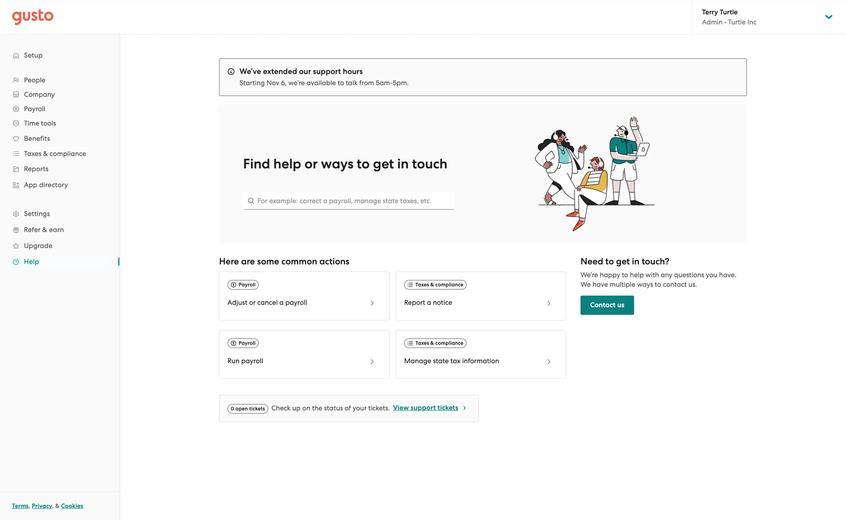 Task type: vqa. For each thing, say whether or not it's contained in the screenshot.
'payroll'
yes



Task type: describe. For each thing, give the bounding box(es) containing it.
taxes inside dropdown button
[[24, 150, 41, 158]]

manage state tax information
[[404, 357, 500, 365]]

5am
[[376, 79, 390, 87]]

refer & earn
[[24, 226, 64, 234]]

you
[[706, 271, 718, 279]]

us.
[[689, 281, 698, 289]]

your
[[353, 404, 367, 412]]

help
[[24, 258, 39, 266]]

admin
[[703, 18, 723, 26]]

view
[[393, 404, 409, 412]]

tickets.
[[368, 404, 390, 412]]

compliance for manage
[[436, 340, 464, 346]]

help link
[[8, 254, 112, 269]]

information
[[462, 357, 500, 365]]

benefits
[[24, 134, 50, 142]]

from
[[359, 79, 374, 87]]

up
[[292, 404, 301, 412]]

& inside dropdown button
[[43, 150, 48, 158]]

& up state
[[431, 340, 434, 346]]

upgrade link
[[8, 238, 112, 253]]

some
[[257, 256, 279, 267]]

have
[[593, 281, 608, 289]]

nov
[[267, 79, 279, 87]]

taxes & compliance inside dropdown button
[[24, 150, 86, 158]]

-
[[390, 79, 393, 87]]

questions
[[674, 271, 705, 279]]

the
[[312, 404, 323, 412]]

setup link
[[8, 48, 112, 62]]

report a notice
[[404, 299, 453, 307]]

2 , from the left
[[52, 502, 54, 510]]

privacy
[[32, 502, 52, 510]]

adjust or cancel a payroll
[[228, 299, 307, 307]]

0 horizontal spatial or
[[249, 299, 256, 307]]

terms
[[12, 502, 29, 510]]

with
[[646, 271, 659, 279]]

find
[[243, 156, 270, 172]]

For example: correct a payroll, manage state taxes, etc. field
[[243, 192, 455, 210]]

run payroll
[[228, 357, 263, 365]]

contact
[[590, 301, 616, 309]]

us
[[618, 301, 625, 309]]

manage
[[404, 357, 432, 365]]

check
[[272, 404, 291, 412]]

cookies
[[61, 502, 83, 510]]

starting
[[240, 79, 265, 87]]

people
[[24, 76, 46, 84]]

& up report a notice at bottom
[[431, 282, 434, 288]]

taxes & compliance for manage
[[416, 340, 464, 346]]

terms link
[[12, 502, 29, 510]]

settings
[[24, 210, 50, 218]]

directory
[[39, 181, 68, 189]]

payroll inside dropdown button
[[24, 105, 45, 113]]

time tools button
[[8, 116, 112, 130]]

starting nov 6, we're available to talk from 5am - 5pm .
[[240, 79, 409, 87]]

6,
[[281, 79, 287, 87]]

app directory
[[24, 181, 68, 189]]

need to get in touch? we're happy to help with any questions you have. we have multiple ways to contact us.
[[581, 256, 737, 289]]

0 vertical spatial payroll
[[286, 299, 307, 307]]

here are some common actions
[[219, 256, 350, 267]]

we're
[[288, 79, 305, 87]]

company button
[[8, 87, 112, 102]]

terry
[[703, 8, 719, 16]]

.
[[407, 79, 409, 87]]

5pm
[[393, 79, 407, 87]]

support inside view support tickets link
[[411, 404, 436, 412]]

terry turtle admin • turtle inc
[[703, 8, 757, 26]]

common
[[282, 256, 317, 267]]

0 vertical spatial get
[[373, 156, 394, 172]]

we
[[581, 281, 591, 289]]

taxes & compliance button
[[8, 146, 112, 161]]

hours
[[343, 67, 363, 76]]

inc
[[748, 18, 757, 26]]

actions
[[320, 256, 350, 267]]

reports
[[24, 165, 49, 173]]

talk
[[346, 79, 358, 87]]

to up happy
[[606, 256, 614, 267]]

any
[[661, 271, 673, 279]]

ways inside need to get in touch? we're happy to help with any questions you have. we have multiple ways to contact us.
[[637, 281, 653, 289]]

payroll button
[[8, 102, 112, 116]]

0 horizontal spatial payroll
[[241, 357, 263, 365]]

our
[[299, 67, 311, 76]]

reports link
[[8, 162, 112, 176]]



Task type: locate. For each thing, give the bounding box(es) containing it.
payroll for run
[[239, 340, 256, 346]]

app directory link
[[8, 178, 112, 192]]

0 vertical spatial taxes
[[24, 150, 41, 158]]

0 horizontal spatial help
[[274, 156, 301, 172]]

compliance down "benefits" link
[[50, 150, 86, 158]]

touch?
[[642, 256, 670, 267]]

ways
[[321, 156, 354, 172], [637, 281, 653, 289]]

2 vertical spatial payroll
[[239, 340, 256, 346]]

time tools
[[24, 119, 56, 127]]

compliance for report
[[436, 282, 464, 288]]

taxes & compliance up state
[[416, 340, 464, 346]]

here
[[219, 256, 239, 267]]

in
[[397, 156, 409, 172], [632, 256, 640, 267]]

&
[[43, 150, 48, 158], [42, 226, 47, 234], [431, 282, 434, 288], [431, 340, 434, 346], [55, 502, 60, 510]]

0 horizontal spatial ways
[[321, 156, 354, 172]]

0 vertical spatial taxes & compliance
[[24, 150, 86, 158]]

1 vertical spatial turtle
[[728, 18, 746, 26]]

0 vertical spatial or
[[305, 156, 318, 172]]

to
[[338, 79, 344, 87], [357, 156, 370, 172], [606, 256, 614, 267], [622, 271, 629, 279], [655, 281, 662, 289]]

taxes for report
[[416, 282, 429, 288]]

we've
[[240, 67, 261, 76]]

help
[[274, 156, 301, 172], [630, 271, 644, 279]]

taxes
[[24, 150, 41, 158], [416, 282, 429, 288], [416, 340, 429, 346]]

1 vertical spatial compliance
[[436, 282, 464, 288]]

0 vertical spatial help
[[274, 156, 301, 172]]

ways up for example: correct a payroll, manage state taxes, etc. field
[[321, 156, 354, 172]]

refer & earn link
[[8, 222, 112, 237]]

1 vertical spatial payroll
[[239, 282, 256, 288]]

support right view
[[411, 404, 436, 412]]

terms , privacy , & cookies
[[12, 502, 83, 510]]

0 horizontal spatial a
[[280, 299, 284, 307]]

taxes & compliance
[[24, 150, 86, 158], [416, 282, 464, 288], [416, 340, 464, 346]]

0 vertical spatial turtle
[[720, 8, 738, 16]]

2 vertical spatial taxes & compliance
[[416, 340, 464, 346]]

in left touch
[[397, 156, 409, 172]]

get
[[373, 156, 394, 172], [616, 256, 630, 267]]

on
[[302, 404, 311, 412]]

to down the with
[[655, 281, 662, 289]]

1 a from the left
[[280, 299, 284, 307]]

benefits link
[[8, 131, 112, 146]]

compliance up manage state tax information
[[436, 340, 464, 346]]

ways down the with
[[637, 281, 653, 289]]

payroll up run payroll
[[239, 340, 256, 346]]

0
[[231, 406, 234, 412]]

list containing people
[[0, 73, 120, 270]]

touch
[[412, 156, 448, 172]]

to inside we've extended our support hours alert
[[338, 79, 344, 87]]

, left cookies button
[[52, 502, 54, 510]]

company
[[24, 90, 55, 98]]

1 vertical spatial ways
[[637, 281, 653, 289]]

taxes up the manage at the bottom of page
[[416, 340, 429, 346]]

time
[[24, 119, 39, 127]]

turtle
[[720, 8, 738, 16], [728, 18, 746, 26]]

0 horizontal spatial support
[[313, 67, 341, 76]]

earn
[[49, 226, 64, 234]]

0 horizontal spatial tickets
[[249, 406, 265, 412]]

& left cookies button
[[55, 502, 60, 510]]

0 vertical spatial payroll
[[24, 105, 45, 113]]

payroll
[[286, 299, 307, 307], [241, 357, 263, 365]]

contact us
[[590, 301, 625, 309]]

open
[[236, 406, 248, 412]]

cancel
[[257, 299, 278, 307]]

support inside we've extended our support hours alert
[[313, 67, 341, 76]]

1 horizontal spatial ways
[[637, 281, 653, 289]]

0 horizontal spatial get
[[373, 156, 394, 172]]

contact
[[663, 281, 687, 289]]

2 vertical spatial taxes
[[416, 340, 429, 346]]

upgrade
[[24, 242, 53, 250]]

privacy link
[[32, 502, 52, 510]]

1 horizontal spatial tickets
[[438, 404, 459, 412]]

help left the with
[[630, 271, 644, 279]]

tickets for 0 open tickets
[[249, 406, 265, 412]]

or
[[305, 156, 318, 172], [249, 299, 256, 307]]

find help or ways to get in touch
[[243, 156, 448, 172]]

status
[[324, 404, 343, 412]]

1 horizontal spatial get
[[616, 256, 630, 267]]

state
[[433, 357, 449, 365]]

0 horizontal spatial ,
[[29, 502, 30, 510]]

turtle up •
[[720, 8, 738, 16]]

2 a from the left
[[427, 299, 431, 307]]

adjust
[[228, 299, 248, 307]]

1 , from the left
[[29, 502, 30, 510]]

people button
[[8, 73, 112, 87]]

in left the touch?
[[632, 256, 640, 267]]

taxes up report a notice at bottom
[[416, 282, 429, 288]]

a left notice
[[427, 299, 431, 307]]

0 horizontal spatial in
[[397, 156, 409, 172]]

0 vertical spatial support
[[313, 67, 341, 76]]

taxes & compliance for report
[[416, 282, 464, 288]]

compliance inside dropdown button
[[50, 150, 86, 158]]

1 horizontal spatial payroll
[[286, 299, 307, 307]]

cookies button
[[61, 501, 83, 511]]

1 horizontal spatial a
[[427, 299, 431, 307]]

1 horizontal spatial ,
[[52, 502, 54, 510]]

0 vertical spatial ways
[[321, 156, 354, 172]]

view support tickets
[[393, 404, 459, 412]]

& down benefits
[[43, 150, 48, 158]]

•
[[725, 18, 727, 26]]

taxes & compliance down "benefits" link
[[24, 150, 86, 158]]

payroll for adjust
[[239, 282, 256, 288]]

payroll up adjust
[[239, 282, 256, 288]]

have.
[[720, 271, 737, 279]]

notice
[[433, 299, 453, 307]]

, left 'privacy' link
[[29, 502, 30, 510]]

,
[[29, 502, 30, 510], [52, 502, 54, 510]]

tickets for view support tickets
[[438, 404, 459, 412]]

multiple
[[610, 281, 636, 289]]

payroll right cancel
[[286, 299, 307, 307]]

1 horizontal spatial help
[[630, 271, 644, 279]]

to up for example: correct a payroll, manage state taxes, etc. field
[[357, 156, 370, 172]]

1 horizontal spatial or
[[305, 156, 318, 172]]

check up on the status of your tickets.
[[272, 404, 390, 412]]

1 horizontal spatial in
[[632, 256, 640, 267]]

1 horizontal spatial support
[[411, 404, 436, 412]]

we're
[[581, 271, 598, 279]]

app
[[24, 181, 37, 189]]

of
[[345, 404, 351, 412]]

gusto navigation element
[[0, 34, 120, 282]]

view support tickets link
[[393, 403, 468, 414]]

to left talk
[[338, 79, 344, 87]]

get inside need to get in touch? we're happy to help with any questions you have. we have multiple ways to contact us.
[[616, 256, 630, 267]]

compliance up notice
[[436, 282, 464, 288]]

1 vertical spatial get
[[616, 256, 630, 267]]

contact us button
[[581, 296, 634, 315]]

payroll up time
[[24, 105, 45, 113]]

settings link
[[8, 206, 112, 221]]

taxes for manage
[[416, 340, 429, 346]]

help inside need to get in touch? we're happy to help with any questions you have. we have multiple ways to contact us.
[[630, 271, 644, 279]]

0 vertical spatial compliance
[[50, 150, 86, 158]]

to up 'multiple'
[[622, 271, 629, 279]]

happy
[[600, 271, 620, 279]]

1 vertical spatial help
[[630, 271, 644, 279]]

taxes & compliance up notice
[[416, 282, 464, 288]]

1 vertical spatial taxes
[[416, 282, 429, 288]]

list
[[0, 73, 120, 270]]

support
[[313, 67, 341, 76], [411, 404, 436, 412]]

we've extended our support hours alert
[[219, 58, 747, 96]]

run
[[228, 357, 240, 365]]

2 vertical spatial compliance
[[436, 340, 464, 346]]

0 vertical spatial in
[[397, 156, 409, 172]]

support up starting nov 6, we're available to talk from 5am - 5pm .
[[313, 67, 341, 76]]

taxes up reports
[[24, 150, 41, 158]]

payroll right run
[[241, 357, 263, 365]]

need
[[581, 256, 604, 267]]

turtle right •
[[728, 18, 746, 26]]

a
[[280, 299, 284, 307], [427, 299, 431, 307]]

1 vertical spatial in
[[632, 256, 640, 267]]

a right cancel
[[280, 299, 284, 307]]

report
[[404, 299, 426, 307]]

home image
[[12, 9, 54, 25]]

& left earn
[[42, 226, 47, 234]]

in inside need to get in touch? we're happy to help with any questions you have. we have multiple ways to contact us.
[[632, 256, 640, 267]]

help right find
[[274, 156, 301, 172]]

refer
[[24, 226, 41, 234]]

1 vertical spatial or
[[249, 299, 256, 307]]

tax
[[451, 357, 461, 365]]

extended
[[263, 67, 297, 76]]

1 vertical spatial payroll
[[241, 357, 263, 365]]

we've extended our support hours
[[240, 67, 363, 76]]

1 vertical spatial support
[[411, 404, 436, 412]]

1 vertical spatial taxes & compliance
[[416, 282, 464, 288]]

available
[[307, 79, 336, 87]]



